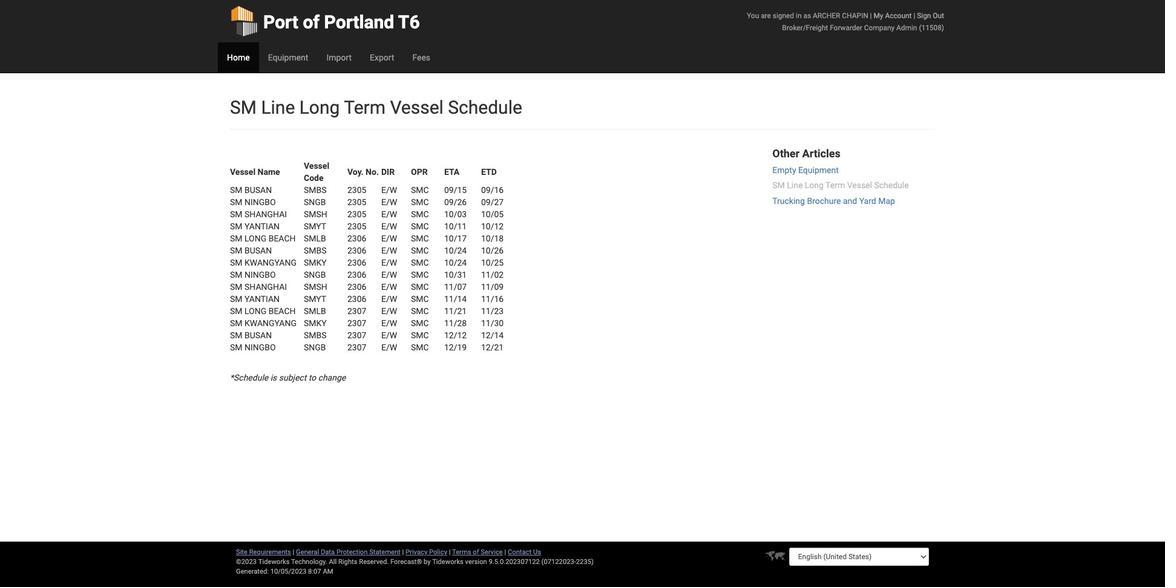 Task type: describe. For each thing, give the bounding box(es) containing it.
you
[[747, 11, 759, 20]]

home
[[227, 53, 250, 62]]

other articles empty equipment sm line long term vessel schedule trucking brochure and yard map
[[772, 147, 909, 206]]

2306 for smlb
[[347, 234, 366, 243]]

my account link
[[874, 11, 912, 20]]

subject
[[279, 373, 306, 382]]

sm ningbo for 2305
[[230, 197, 276, 207]]

10/05/2023
[[270, 568, 306, 576]]

11/14
[[444, 294, 467, 304]]

protection
[[336, 548, 368, 556]]

account
[[885, 11, 912, 20]]

e/w for 10/12
[[381, 222, 397, 231]]

terms of service link
[[452, 548, 503, 556]]

site
[[236, 548, 248, 556]]

to
[[308, 373, 316, 382]]

empty equipment link
[[772, 165, 839, 175]]

contact us link
[[508, 548, 541, 556]]

equipment inside 'popup button'
[[268, 53, 308, 62]]

by
[[424, 558, 431, 566]]

ningbo for 2307
[[244, 343, 276, 352]]

sm for 10/25
[[230, 258, 242, 267]]

sm long beach for 2307
[[230, 306, 296, 316]]

yard
[[859, 196, 876, 206]]

smbs for 2307
[[304, 330, 327, 340]]

sm for 11/23
[[230, 306, 242, 316]]

my
[[874, 11, 883, 20]]

vessel inside other articles empty equipment sm line long term vessel schedule trucking brochure and yard map
[[847, 180, 872, 190]]

| up '9.5.0.202307122'
[[504, 548, 506, 556]]

11/21
[[444, 306, 467, 316]]

sm for 12/14
[[230, 330, 242, 340]]

2306 for smsh
[[347, 282, 366, 292]]

11/28
[[444, 318, 467, 328]]

vessel code
[[304, 161, 329, 183]]

and
[[843, 196, 857, 206]]

e/w for 09/16
[[381, 185, 397, 195]]

term inside other articles empty equipment sm line long term vessel schedule trucking brochure and yard map
[[826, 180, 845, 190]]

t6
[[398, 11, 420, 33]]

10/26
[[481, 246, 504, 255]]

sm for 09/27
[[230, 197, 242, 207]]

generated:
[[236, 568, 269, 576]]

signed
[[773, 11, 794, 20]]

us
[[533, 548, 541, 556]]

smc for 12/14
[[411, 330, 429, 340]]

general
[[296, 548, 319, 556]]

smc for 12/21
[[411, 343, 429, 352]]

reserved.
[[359, 558, 389, 566]]

smlb for 2307
[[304, 306, 326, 316]]

ningbo for 2305
[[244, 197, 276, 207]]

general data protection statement link
[[296, 548, 401, 556]]

yantian for 2306
[[244, 294, 280, 304]]

sm ningbo for 2307
[[230, 343, 276, 352]]

busan for 2305
[[244, 185, 272, 195]]

10/17
[[444, 234, 467, 243]]

10/24 for 10/25
[[444, 258, 467, 267]]

sm busan for 2307
[[230, 330, 272, 340]]

busan for 2306
[[244, 246, 272, 255]]

smc for 11/02
[[411, 270, 429, 280]]

terms
[[452, 548, 471, 556]]

e/w for 11/30
[[381, 318, 397, 328]]

*schedule
[[230, 373, 268, 382]]

of inside site requirements | general data protection statement | privacy policy | terms of service | contact us ©2023 tideworks technology. all rights reserved. forecast® by tideworks version 9.5.0.202307122 (07122023-2235) generated: 10/05/2023 8:07 am
[[473, 548, 479, 556]]

rights
[[338, 558, 357, 566]]

11/07
[[444, 282, 467, 292]]

sm long beach for 2306
[[230, 234, 296, 243]]

long inside other articles empty equipment sm line long term vessel schedule trucking brochure and yard map
[[805, 180, 824, 190]]

2306 for smky
[[347, 258, 366, 267]]

10/31
[[444, 270, 467, 280]]

home button
[[218, 42, 259, 73]]

(07122023-
[[541, 558, 576, 566]]

smlb for 2306
[[304, 234, 326, 243]]

etd
[[481, 167, 497, 177]]

sm line long term vessel schedule
[[230, 97, 522, 118]]

busan for 2307
[[244, 330, 272, 340]]

tideworks
[[432, 558, 463, 566]]

11/30
[[481, 318, 504, 328]]

sm ningbo for 2306
[[230, 270, 276, 280]]

schedule inside other articles empty equipment sm line long term vessel schedule trucking brochure and yard map
[[874, 180, 909, 190]]

sm yantian for 2305
[[230, 222, 280, 231]]

export button
[[361, 42, 403, 73]]

voy.
[[347, 167, 363, 177]]

sm for 11/16
[[230, 294, 242, 304]]

10/05
[[481, 209, 504, 219]]

trucking brochure and yard map link
[[772, 196, 895, 206]]

empty
[[772, 165, 796, 175]]

policy
[[429, 548, 447, 556]]

articles
[[802, 147, 840, 160]]

8:07
[[308, 568, 321, 576]]

11/02
[[481, 270, 504, 280]]

smc for 10/12
[[411, 222, 429, 231]]

yantian for 2305
[[244, 222, 280, 231]]

smc for 11/23
[[411, 306, 429, 316]]

other
[[772, 147, 800, 160]]

2305 for smbs
[[347, 185, 366, 195]]

| up tideworks
[[449, 548, 451, 556]]

service
[[481, 548, 503, 556]]

smc for 09/27
[[411, 197, 429, 207]]

sm inside other articles empty equipment sm line long term vessel schedule trucking brochure and yard map
[[772, 180, 785, 190]]

port of portland t6 link
[[230, 0, 420, 42]]

e/w for 12/21
[[381, 343, 397, 352]]

data
[[321, 548, 335, 556]]

e/w for 11/23
[[381, 306, 397, 316]]

requirements
[[249, 548, 291, 556]]

sm for 11/02
[[230, 270, 242, 280]]

contact
[[508, 548, 531, 556]]

11/09
[[481, 282, 504, 292]]

equipment button
[[259, 42, 317, 73]]

are
[[761, 11, 771, 20]]

12/12
[[444, 330, 467, 340]]

sign
[[917, 11, 931, 20]]

e/w for 11/09
[[381, 282, 397, 292]]

smc for 09/16
[[411, 185, 429, 195]]

11/16
[[481, 294, 504, 304]]

admin
[[896, 24, 917, 32]]

long for 2307
[[244, 306, 266, 316]]

2307 for sngb
[[347, 343, 366, 352]]

version
[[465, 558, 487, 566]]

09/16
[[481, 185, 504, 195]]

smsh for 2306
[[304, 282, 327, 292]]

smbs for 2305
[[304, 185, 327, 195]]

sm for 10/05
[[230, 209, 242, 219]]

| left sign
[[913, 11, 915, 20]]

12/14
[[481, 330, 504, 340]]

company
[[864, 24, 895, 32]]

2305 for sngb
[[347, 197, 366, 207]]

code
[[304, 173, 324, 183]]

beach for 2307
[[269, 306, 296, 316]]

sm for 10/12
[[230, 222, 242, 231]]

in
[[796, 11, 802, 20]]

sm busan for 2305
[[230, 185, 272, 195]]

you are signed in as archer chapin | my account | sign out broker/freight forwarder company admin (11508)
[[747, 11, 944, 32]]



Task type: vqa. For each thing, say whether or not it's contained in the screenshot.
The Don'T
no



Task type: locate. For each thing, give the bounding box(es) containing it.
1 e/w from the top
[[381, 185, 397, 195]]

smky
[[304, 258, 327, 267], [304, 318, 327, 328]]

map
[[878, 196, 895, 206]]

sngb for 2307
[[304, 343, 326, 352]]

smc for 10/05
[[411, 209, 429, 219]]

smc for 11/30
[[411, 318, 429, 328]]

long down import dropdown button
[[299, 97, 340, 118]]

1 vertical spatial smsh
[[304, 282, 327, 292]]

equipment inside other articles empty equipment sm line long term vessel schedule trucking brochure and yard map
[[798, 165, 839, 175]]

0 vertical spatial line
[[261, 97, 295, 118]]

4 e/w from the top
[[381, 222, 397, 231]]

statement
[[369, 548, 401, 556]]

1 vertical spatial smbs
[[304, 246, 327, 255]]

smsh for 2305
[[304, 209, 327, 219]]

1 ningbo from the top
[[244, 197, 276, 207]]

11 e/w from the top
[[381, 306, 397, 316]]

8 smc from the top
[[411, 270, 429, 280]]

3 sngb from the top
[[304, 343, 326, 352]]

technology.
[[291, 558, 327, 566]]

2306 for sngb
[[347, 270, 366, 280]]

0 vertical spatial sm yantian
[[230, 222, 280, 231]]

vessel left name at the top left of the page
[[230, 167, 255, 177]]

1 vertical spatial shanghai
[[244, 282, 287, 292]]

sm for 11/30
[[230, 318, 242, 328]]

0 vertical spatial smyt
[[304, 222, 326, 231]]

term down export
[[344, 97, 386, 118]]

2305 for smsh
[[347, 209, 366, 219]]

2 smky from the top
[[304, 318, 327, 328]]

e/w for 09/27
[[381, 197, 397, 207]]

1 vertical spatial sngb
[[304, 270, 326, 280]]

0 horizontal spatial schedule
[[448, 97, 522, 118]]

0 vertical spatial sm long beach
[[230, 234, 296, 243]]

sm kwangyang
[[230, 258, 297, 267], [230, 318, 297, 328]]

equipment down articles
[[798, 165, 839, 175]]

09/15
[[444, 185, 467, 195]]

smc for 10/25
[[411, 258, 429, 267]]

0 vertical spatial sngb
[[304, 197, 326, 207]]

sm for 09/16
[[230, 185, 242, 195]]

smbs for 2306
[[304, 246, 327, 255]]

7 smc from the top
[[411, 258, 429, 267]]

0 horizontal spatial long
[[299, 97, 340, 118]]

export
[[370, 53, 394, 62]]

4 smc from the top
[[411, 222, 429, 231]]

0 horizontal spatial equipment
[[268, 53, 308, 62]]

1 sngb from the top
[[304, 197, 326, 207]]

smky for 2306
[[304, 258, 327, 267]]

1 vertical spatial kwangyang
[[244, 318, 297, 328]]

archer
[[813, 11, 840, 20]]

13 smc from the top
[[411, 330, 429, 340]]

0 vertical spatial 10/24
[[444, 246, 467, 255]]

3 e/w from the top
[[381, 209, 397, 219]]

sm shanghai
[[230, 209, 287, 219], [230, 282, 287, 292]]

11 smc from the top
[[411, 306, 429, 316]]

sm shanghai for 2306
[[230, 282, 287, 292]]

2 sm yantian from the top
[[230, 294, 280, 304]]

shanghai for 2306
[[244, 282, 287, 292]]

2306 for smbs
[[347, 246, 366, 255]]

equipment down port
[[268, 53, 308, 62]]

2 sm kwangyang from the top
[[230, 318, 297, 328]]

sngb for 2305
[[304, 197, 326, 207]]

1 horizontal spatial line
[[787, 180, 803, 190]]

brochure
[[807, 196, 841, 206]]

2 sm shanghai from the top
[[230, 282, 287, 292]]

out
[[933, 11, 944, 20]]

1 vertical spatial sm yantian
[[230, 294, 280, 304]]

2 vertical spatial busan
[[244, 330, 272, 340]]

site requirements link
[[236, 548, 291, 556]]

smc for 10/26
[[411, 246, 429, 255]]

5 e/w from the top
[[381, 234, 397, 243]]

e/w for 10/18
[[381, 234, 397, 243]]

equipment
[[268, 53, 308, 62], [798, 165, 839, 175]]

0 vertical spatial sm busan
[[230, 185, 272, 195]]

1 smyt from the top
[[304, 222, 326, 231]]

9 smc from the top
[[411, 282, 429, 292]]

smc for 11/16
[[411, 294, 429, 304]]

1 sm shanghai from the top
[[230, 209, 287, 219]]

2 2306 from the top
[[347, 246, 366, 255]]

1 long from the top
[[244, 234, 266, 243]]

fees
[[412, 53, 430, 62]]

1 smsh from the top
[[304, 209, 327, 219]]

smc for 11/09
[[411, 282, 429, 292]]

e/w for 12/14
[[381, 330, 397, 340]]

14 smc from the top
[[411, 343, 429, 352]]

3 sm busan from the top
[[230, 330, 272, 340]]

forwarder
[[830, 24, 862, 32]]

1 vertical spatial smyt
[[304, 294, 326, 304]]

e/w
[[381, 185, 397, 195], [381, 197, 397, 207], [381, 209, 397, 219], [381, 222, 397, 231], [381, 234, 397, 243], [381, 246, 397, 255], [381, 258, 397, 267], [381, 270, 397, 280], [381, 282, 397, 292], [381, 294, 397, 304], [381, 306, 397, 316], [381, 318, 397, 328], [381, 330, 397, 340], [381, 343, 397, 352]]

4 2307 from the top
[[347, 343, 366, 352]]

1 2305 from the top
[[347, 185, 366, 195]]

portland
[[324, 11, 394, 33]]

sm for 10/26
[[230, 246, 242, 255]]

2 sm ningbo from the top
[[230, 270, 276, 280]]

as
[[803, 11, 811, 20]]

2 kwangyang from the top
[[244, 318, 297, 328]]

0 vertical spatial of
[[303, 11, 320, 33]]

ningbo for 2306
[[244, 270, 276, 280]]

sign out link
[[917, 11, 944, 20]]

name
[[258, 167, 280, 177]]

2306
[[347, 234, 366, 243], [347, 246, 366, 255], [347, 258, 366, 267], [347, 270, 366, 280], [347, 282, 366, 292], [347, 294, 366, 304]]

12/21
[[481, 343, 504, 352]]

1 10/24 from the top
[[444, 246, 467, 255]]

*schedule is subject to change
[[230, 373, 346, 382]]

1 vertical spatial sm long beach
[[230, 306, 296, 316]]

1 vertical spatial sm shanghai
[[230, 282, 287, 292]]

5 2306 from the top
[[347, 282, 366, 292]]

port of portland t6
[[263, 11, 420, 33]]

10/18
[[481, 234, 504, 243]]

1 shanghai from the top
[[244, 209, 287, 219]]

2 vertical spatial sm ningbo
[[230, 343, 276, 352]]

smyt for 2306
[[304, 294, 326, 304]]

7 e/w from the top
[[381, 258, 397, 267]]

0 horizontal spatial of
[[303, 11, 320, 33]]

2 shanghai from the top
[[244, 282, 287, 292]]

e/w for 11/02
[[381, 270, 397, 280]]

2 vertical spatial smbs
[[304, 330, 327, 340]]

2306 for smyt
[[347, 294, 366, 304]]

yantian
[[244, 222, 280, 231], [244, 294, 280, 304]]

0 vertical spatial sm kwangyang
[[230, 258, 297, 267]]

| left my
[[870, 11, 872, 20]]

smyt for 2305
[[304, 222, 326, 231]]

of up version
[[473, 548, 479, 556]]

change
[[318, 373, 346, 382]]

0 vertical spatial yantian
[[244, 222, 280, 231]]

1 yantian from the top
[[244, 222, 280, 231]]

all
[[329, 558, 337, 566]]

1 kwangyang from the top
[[244, 258, 297, 267]]

1 smbs from the top
[[304, 185, 327, 195]]

1 horizontal spatial of
[[473, 548, 479, 556]]

0 vertical spatial term
[[344, 97, 386, 118]]

2 2307 from the top
[[347, 318, 366, 328]]

10/24 for 10/26
[[444, 246, 467, 255]]

10/03
[[444, 209, 467, 219]]

sm for 10/18
[[230, 234, 242, 243]]

11/23
[[481, 306, 504, 316]]

0 vertical spatial long
[[244, 234, 266, 243]]

sm for 12/21
[[230, 343, 242, 352]]

1 vertical spatial sm kwangyang
[[230, 318, 297, 328]]

broker/freight
[[782, 24, 828, 32]]

0 vertical spatial busan
[[244, 185, 272, 195]]

e/w for 10/26
[[381, 246, 397, 255]]

sm yantian for 2306
[[230, 294, 280, 304]]

1 vertical spatial line
[[787, 180, 803, 190]]

of
[[303, 11, 320, 33], [473, 548, 479, 556]]

0 vertical spatial long
[[299, 97, 340, 118]]

0 vertical spatial smlb
[[304, 234, 326, 243]]

3 2305 from the top
[[347, 209, 366, 219]]

1 2307 from the top
[[347, 306, 366, 316]]

3 busan from the top
[[244, 330, 272, 340]]

1 horizontal spatial schedule
[[874, 180, 909, 190]]

0 vertical spatial smky
[[304, 258, 327, 267]]

0 horizontal spatial line
[[261, 97, 295, 118]]

1 vertical spatial long
[[805, 180, 824, 190]]

kwangyang
[[244, 258, 297, 267], [244, 318, 297, 328]]

2 smlb from the top
[[304, 306, 326, 316]]

sm shanghai for 2305
[[230, 209, 287, 219]]

6 e/w from the top
[[381, 246, 397, 255]]

4 2305 from the top
[[347, 222, 366, 231]]

line up trucking
[[787, 180, 803, 190]]

0 vertical spatial sm ningbo
[[230, 197, 276, 207]]

sm kwangyang for 2306
[[230, 258, 297, 267]]

1 2306 from the top
[[347, 234, 366, 243]]

0 vertical spatial beach
[[269, 234, 296, 243]]

1 beach from the top
[[269, 234, 296, 243]]

2 vertical spatial ningbo
[[244, 343, 276, 352]]

1 vertical spatial sm ningbo
[[230, 270, 276, 280]]

smc
[[411, 185, 429, 195], [411, 197, 429, 207], [411, 209, 429, 219], [411, 222, 429, 231], [411, 234, 429, 243], [411, 246, 429, 255], [411, 258, 429, 267], [411, 270, 429, 280], [411, 282, 429, 292], [411, 294, 429, 304], [411, 306, 429, 316], [411, 318, 429, 328], [411, 330, 429, 340], [411, 343, 429, 352]]

trucking
[[772, 196, 805, 206]]

e/w for 11/16
[[381, 294, 397, 304]]

1 horizontal spatial equipment
[[798, 165, 839, 175]]

beach for 2306
[[269, 234, 296, 243]]

1 sm kwangyang from the top
[[230, 258, 297, 267]]

2 2305 from the top
[[347, 197, 366, 207]]

privacy policy link
[[406, 548, 447, 556]]

vessel
[[390, 97, 444, 118], [304, 161, 329, 171], [230, 167, 255, 177], [847, 180, 872, 190]]

3 smbs from the top
[[304, 330, 327, 340]]

vessel name
[[230, 167, 280, 177]]

10/12
[[481, 222, 504, 231]]

2 sm long beach from the top
[[230, 306, 296, 316]]

3 2307 from the top
[[347, 330, 366, 340]]

kwangyang for 2307
[[244, 318, 297, 328]]

10 e/w from the top
[[381, 294, 397, 304]]

0 vertical spatial equipment
[[268, 53, 308, 62]]

| left the general
[[293, 548, 294, 556]]

0 vertical spatial schedule
[[448, 97, 522, 118]]

sngb
[[304, 197, 326, 207], [304, 270, 326, 280], [304, 343, 326, 352]]

9 e/w from the top
[[381, 282, 397, 292]]

2 vertical spatial sm busan
[[230, 330, 272, 340]]

line
[[261, 97, 295, 118], [787, 180, 803, 190]]

1 vertical spatial 10/24
[[444, 258, 467, 267]]

0 vertical spatial ningbo
[[244, 197, 276, 207]]

1 vertical spatial smlb
[[304, 306, 326, 316]]

10/11
[[444, 222, 467, 231]]

1 vertical spatial ningbo
[[244, 270, 276, 280]]

2 smbs from the top
[[304, 246, 327, 255]]

sm for 11/09
[[230, 282, 242, 292]]

1 smky from the top
[[304, 258, 327, 267]]

sm busan
[[230, 185, 272, 195], [230, 246, 272, 255], [230, 330, 272, 340]]

voy. no. dir
[[347, 167, 395, 177]]

3 ningbo from the top
[[244, 343, 276, 352]]

fees button
[[403, 42, 439, 73]]

5 smc from the top
[[411, 234, 429, 243]]

10/24 down 10/17
[[444, 246, 467, 255]]

2307 for smky
[[347, 318, 366, 328]]

2 long from the top
[[244, 306, 266, 316]]

3 2306 from the top
[[347, 258, 366, 267]]

1 horizontal spatial long
[[805, 180, 824, 190]]

10 smc from the top
[[411, 294, 429, 304]]

2305 for smyt
[[347, 222, 366, 231]]

2 yantian from the top
[[244, 294, 280, 304]]

term up the trucking brochure and yard map link
[[826, 180, 845, 190]]

no.
[[366, 167, 379, 177]]

4 2306 from the top
[[347, 270, 366, 280]]

1 vertical spatial yantian
[[244, 294, 280, 304]]

6 2306 from the top
[[347, 294, 366, 304]]

14 e/w from the top
[[381, 343, 397, 352]]

12 smc from the top
[[411, 318, 429, 328]]

smbs
[[304, 185, 327, 195], [304, 246, 327, 255], [304, 330, 327, 340]]

term
[[344, 97, 386, 118], [826, 180, 845, 190]]

2 beach from the top
[[269, 306, 296, 316]]

1 vertical spatial schedule
[[874, 180, 909, 190]]

e/w for 10/25
[[381, 258, 397, 267]]

2 sngb from the top
[[304, 270, 326, 280]]

12 e/w from the top
[[381, 318, 397, 328]]

sm yantian
[[230, 222, 280, 231], [230, 294, 280, 304]]

2307 for smlb
[[347, 306, 366, 316]]

1 sm busan from the top
[[230, 185, 272, 195]]

1 vertical spatial long
[[244, 306, 266, 316]]

(11508)
[[919, 24, 944, 32]]

1 sm yantian from the top
[[230, 222, 280, 231]]

13 e/w from the top
[[381, 330, 397, 340]]

sm
[[230, 97, 257, 118], [772, 180, 785, 190], [230, 185, 242, 195], [230, 197, 242, 207], [230, 209, 242, 219], [230, 222, 242, 231], [230, 234, 242, 243], [230, 246, 242, 255], [230, 258, 242, 267], [230, 270, 242, 280], [230, 282, 242, 292], [230, 294, 242, 304], [230, 306, 242, 316], [230, 318, 242, 328], [230, 330, 242, 340], [230, 343, 242, 352]]

1 vertical spatial term
[[826, 180, 845, 190]]

1 vertical spatial equipment
[[798, 165, 839, 175]]

1 smc from the top
[[411, 185, 429, 195]]

sm busan for 2306
[[230, 246, 272, 255]]

am
[[323, 568, 333, 576]]

0 vertical spatial shanghai
[[244, 209, 287, 219]]

2 smyt from the top
[[304, 294, 326, 304]]

sm long beach
[[230, 234, 296, 243], [230, 306, 296, 316]]

12/19
[[444, 343, 467, 352]]

long down empty equipment link
[[805, 180, 824, 190]]

shanghai for 2305
[[244, 209, 287, 219]]

smky for 2307
[[304, 318, 327, 328]]

| up forecast®
[[402, 548, 404, 556]]

1 smlb from the top
[[304, 234, 326, 243]]

port
[[263, 11, 298, 33]]

1 vertical spatial beach
[[269, 306, 296, 316]]

0 vertical spatial smsh
[[304, 209, 327, 219]]

line down equipment 'popup button'
[[261, 97, 295, 118]]

2 smsh from the top
[[304, 282, 327, 292]]

smc for 10/18
[[411, 234, 429, 243]]

vessel down 'fees'
[[390, 97, 444, 118]]

sm kwangyang for 2307
[[230, 318, 297, 328]]

chapin
[[842, 11, 868, 20]]

0 vertical spatial kwangyang
[[244, 258, 297, 267]]

09/26
[[444, 197, 467, 207]]

10/24
[[444, 246, 467, 255], [444, 258, 467, 267]]

forecast®
[[390, 558, 422, 566]]

sngb for 2306
[[304, 270, 326, 280]]

10/24 up 10/31
[[444, 258, 467, 267]]

8 e/w from the top
[[381, 270, 397, 280]]

0 vertical spatial sm shanghai
[[230, 209, 287, 219]]

1 vertical spatial busan
[[244, 246, 272, 255]]

dir
[[381, 167, 395, 177]]

1 sm ningbo from the top
[[230, 197, 276, 207]]

of right port
[[303, 11, 320, 33]]

e/w for 10/05
[[381, 209, 397, 219]]

3 sm ningbo from the top
[[230, 343, 276, 352]]

line inside other articles empty equipment sm line long term vessel schedule trucking brochure and yard map
[[787, 180, 803, 190]]

2 busan from the top
[[244, 246, 272, 255]]

is
[[270, 373, 277, 382]]

1 vertical spatial of
[[473, 548, 479, 556]]

vessel up "yard"
[[847, 180, 872, 190]]

2 ningbo from the top
[[244, 270, 276, 280]]

2 e/w from the top
[[381, 197, 397, 207]]

2 sm busan from the top
[[230, 246, 272, 255]]

1 sm long beach from the top
[[230, 234, 296, 243]]

2 10/24 from the top
[[444, 258, 467, 267]]

1 busan from the top
[[244, 185, 272, 195]]

1 vertical spatial smky
[[304, 318, 327, 328]]

vessel up code
[[304, 161, 329, 171]]

2307 for smbs
[[347, 330, 366, 340]]

10/25
[[481, 258, 504, 267]]

kwangyang for 2306
[[244, 258, 297, 267]]

1 horizontal spatial term
[[826, 180, 845, 190]]

6 smc from the top
[[411, 246, 429, 255]]

3 smc from the top
[[411, 209, 429, 219]]

1 vertical spatial sm busan
[[230, 246, 272, 255]]

long for 2306
[[244, 234, 266, 243]]

0 horizontal spatial term
[[344, 97, 386, 118]]

2 smc from the top
[[411, 197, 429, 207]]

2307
[[347, 306, 366, 316], [347, 318, 366, 328], [347, 330, 366, 340], [347, 343, 366, 352]]

long
[[244, 234, 266, 243], [244, 306, 266, 316]]

2 vertical spatial sngb
[[304, 343, 326, 352]]

0 vertical spatial smbs
[[304, 185, 327, 195]]



